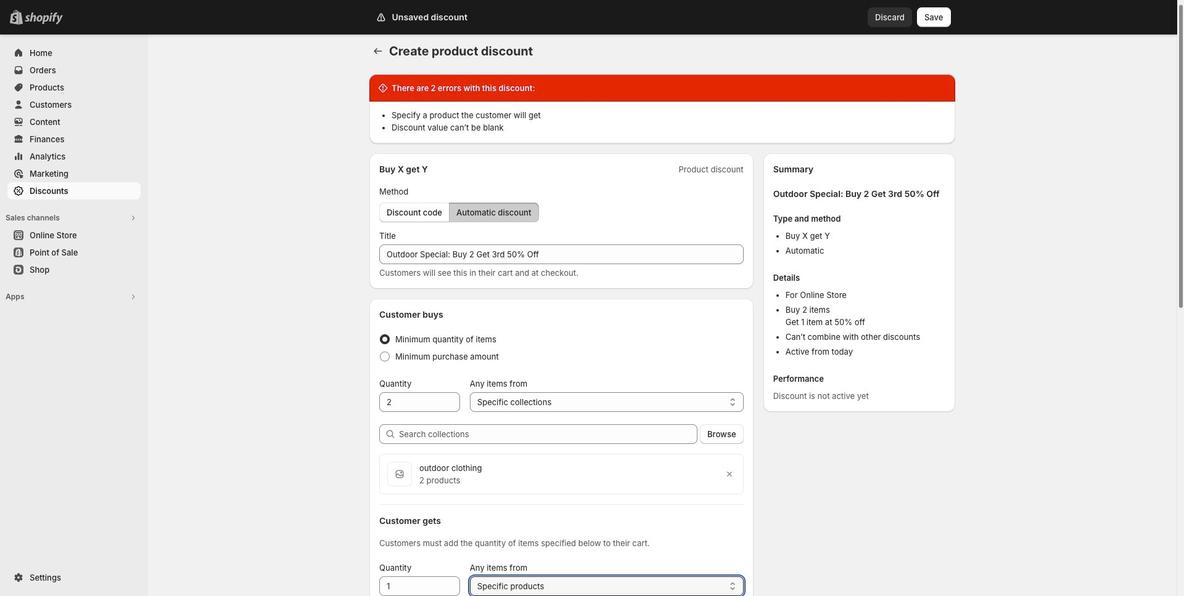 Task type: describe. For each thing, give the bounding box(es) containing it.
Search collections text field
[[399, 425, 697, 445]]

shopify image
[[25, 12, 63, 25]]



Task type: vqa. For each thing, say whether or not it's contained in the screenshot.
Search collections text field
yes



Task type: locate. For each thing, give the bounding box(es) containing it.
None text field
[[379, 245, 744, 265], [379, 393, 460, 413], [379, 577, 460, 597], [379, 245, 744, 265], [379, 393, 460, 413], [379, 577, 460, 597]]



